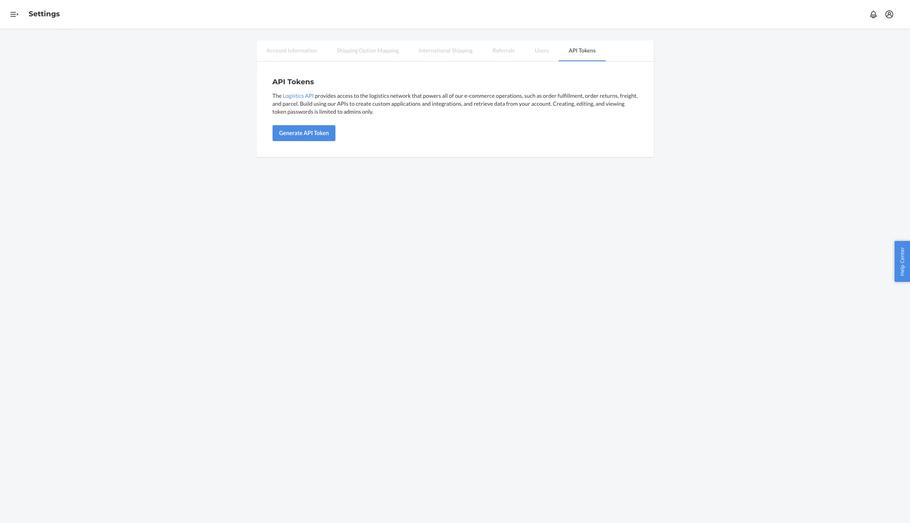 Task type: vqa. For each thing, say whether or not it's contained in the screenshot.
International at the left of the page
yes



Task type: locate. For each thing, give the bounding box(es) containing it.
tokens
[[579, 47, 596, 54], [287, 78, 314, 86]]

order up editing, at right
[[585, 92, 599, 99]]

and down the
[[272, 100, 281, 107]]

open account menu image
[[885, 10, 894, 19]]

center
[[899, 247, 906, 264]]

help center
[[899, 247, 906, 276]]

4 and from the left
[[596, 100, 605, 107]]

powers
[[423, 92, 441, 99]]

our up limited
[[328, 100, 336, 107]]

provides
[[315, 92, 336, 99]]

is
[[314, 108, 318, 115]]

1 horizontal spatial shipping
[[452, 47, 473, 54]]

1 horizontal spatial our
[[455, 92, 463, 99]]

0 horizontal spatial tokens
[[287, 78, 314, 86]]

international shipping
[[419, 47, 473, 54]]

shipping right international
[[452, 47, 473, 54]]

tab list containing account information
[[256, 41, 654, 62]]

logistics
[[283, 92, 304, 99]]

to left the
[[354, 92, 359, 99]]

limited
[[319, 108, 336, 115]]

logistics
[[369, 92, 389, 99]]

our left e-
[[455, 92, 463, 99]]

as
[[537, 92, 542, 99]]

1 shipping from the left
[[337, 47, 358, 54]]

2 shipping from the left
[[452, 47, 473, 54]]

e-
[[464, 92, 469, 99]]

1 horizontal spatial api tokens
[[569, 47, 596, 54]]

access
[[337, 92, 353, 99]]

shipping option mapping
[[337, 47, 399, 54]]

to up admins
[[349, 100, 355, 107]]

token
[[272, 108, 286, 115]]

order right 'as' at top
[[543, 92, 557, 99]]

and down e-
[[464, 100, 473, 107]]

account
[[266, 47, 287, 54]]

generate api token
[[279, 130, 329, 136]]

generate api token button
[[272, 125, 336, 141]]

admins
[[344, 108, 361, 115]]

and down powers
[[422, 100, 431, 107]]

tab list
[[256, 41, 654, 62]]

0 horizontal spatial shipping
[[337, 47, 358, 54]]

api
[[569, 47, 578, 54], [272, 78, 285, 86], [305, 92, 314, 99], [304, 130, 313, 136]]

shipping
[[337, 47, 358, 54], [452, 47, 473, 54]]

and
[[272, 100, 281, 107], [422, 100, 431, 107], [464, 100, 473, 107], [596, 100, 605, 107]]

account.
[[531, 100, 552, 107]]

data
[[494, 100, 505, 107]]

users tab
[[525, 41, 559, 60]]

integrations,
[[432, 100, 463, 107]]

freight,
[[620, 92, 638, 99]]

order
[[543, 92, 557, 99], [585, 92, 599, 99]]

the logistics api
[[272, 92, 314, 99]]

0 horizontal spatial api tokens
[[272, 78, 314, 86]]

create
[[356, 100, 371, 107]]

api right users
[[569, 47, 578, 54]]

build
[[300, 100, 313, 107]]

api left token
[[304, 130, 313, 136]]

to
[[354, 92, 359, 99], [349, 100, 355, 107], [337, 108, 343, 115]]

1 vertical spatial api tokens
[[272, 78, 314, 86]]

2 and from the left
[[422, 100, 431, 107]]

your
[[519, 100, 530, 107]]

account information tab
[[256, 41, 327, 60]]

account information
[[266, 47, 317, 54]]

api tokens
[[569, 47, 596, 54], [272, 78, 314, 86]]

of
[[449, 92, 454, 99]]

shipping left "option"
[[337, 47, 358, 54]]

1 horizontal spatial tokens
[[579, 47, 596, 54]]

parcel.
[[283, 100, 299, 107]]

0 vertical spatial tokens
[[579, 47, 596, 54]]

tokens inside 'tab'
[[579, 47, 596, 54]]

information
[[288, 47, 317, 54]]

network
[[390, 92, 411, 99]]

and down returns,
[[596, 100, 605, 107]]

passwords
[[287, 108, 313, 115]]

open notifications image
[[869, 10, 878, 19]]

1 vertical spatial to
[[349, 100, 355, 107]]

0 horizontal spatial order
[[543, 92, 557, 99]]

0 vertical spatial to
[[354, 92, 359, 99]]

api inside button
[[304, 130, 313, 136]]

1 horizontal spatial order
[[585, 92, 599, 99]]

referrals
[[493, 47, 515, 54]]

international shipping tab
[[409, 41, 483, 60]]

1 vertical spatial our
[[328, 100, 336, 107]]

settings
[[29, 10, 60, 18]]

to down apis
[[337, 108, 343, 115]]

our
[[455, 92, 463, 99], [328, 100, 336, 107]]

0 vertical spatial api tokens
[[569, 47, 596, 54]]

such
[[524, 92, 536, 99]]

1 vertical spatial tokens
[[287, 78, 314, 86]]



Task type: describe. For each thing, give the bounding box(es) containing it.
help center button
[[895, 241, 910, 282]]

commerce
[[469, 92, 495, 99]]

token
[[314, 130, 329, 136]]

that
[[412, 92, 422, 99]]

api up build
[[305, 92, 314, 99]]

mapping
[[377, 47, 399, 54]]

help
[[899, 265, 906, 276]]

users
[[535, 47, 549, 54]]

1 and from the left
[[272, 100, 281, 107]]

fulfillment,
[[558, 92, 584, 99]]

1 order from the left
[[543, 92, 557, 99]]

viewing
[[606, 100, 625, 107]]

from
[[506, 100, 518, 107]]

3 and from the left
[[464, 100, 473, 107]]

applications
[[391, 100, 421, 107]]

creating,
[[553, 100, 575, 107]]

option
[[359, 47, 376, 54]]

international
[[419, 47, 451, 54]]

returns,
[[600, 92, 619, 99]]

provides access to the logistics network that powers all of our e-commerce operations, such as order fulfillment, order returns, freight, and parcel. build using our apis to create custom applications and integrations, and retrieve data from your account. creating, editing, and viewing token passwords is limited to admins only.
[[272, 92, 638, 115]]

only.
[[362, 108, 373, 115]]

api tokens inside 'tab'
[[569, 47, 596, 54]]

operations,
[[496, 92, 523, 99]]

2 vertical spatial to
[[337, 108, 343, 115]]

api inside 'tab'
[[569, 47, 578, 54]]

0 horizontal spatial our
[[328, 100, 336, 107]]

generate
[[279, 130, 303, 136]]

shipping inside tab
[[452, 47, 473, 54]]

referrals tab
[[483, 41, 525, 60]]

0 vertical spatial our
[[455, 92, 463, 99]]

all
[[442, 92, 448, 99]]

api up the
[[272, 78, 285, 86]]

using
[[314, 100, 326, 107]]

the
[[360, 92, 368, 99]]

retrieve
[[474, 100, 493, 107]]

shipping inside 'tab'
[[337, 47, 358, 54]]

the
[[272, 92, 282, 99]]

api tokens tab
[[559, 41, 606, 61]]

logistics api link
[[283, 92, 314, 99]]

editing,
[[576, 100, 595, 107]]

settings link
[[29, 10, 60, 18]]

shipping option mapping tab
[[327, 41, 409, 60]]

2 order from the left
[[585, 92, 599, 99]]

custom
[[372, 100, 390, 107]]

apis
[[337, 100, 348, 107]]

open navigation image
[[10, 10, 19, 19]]



